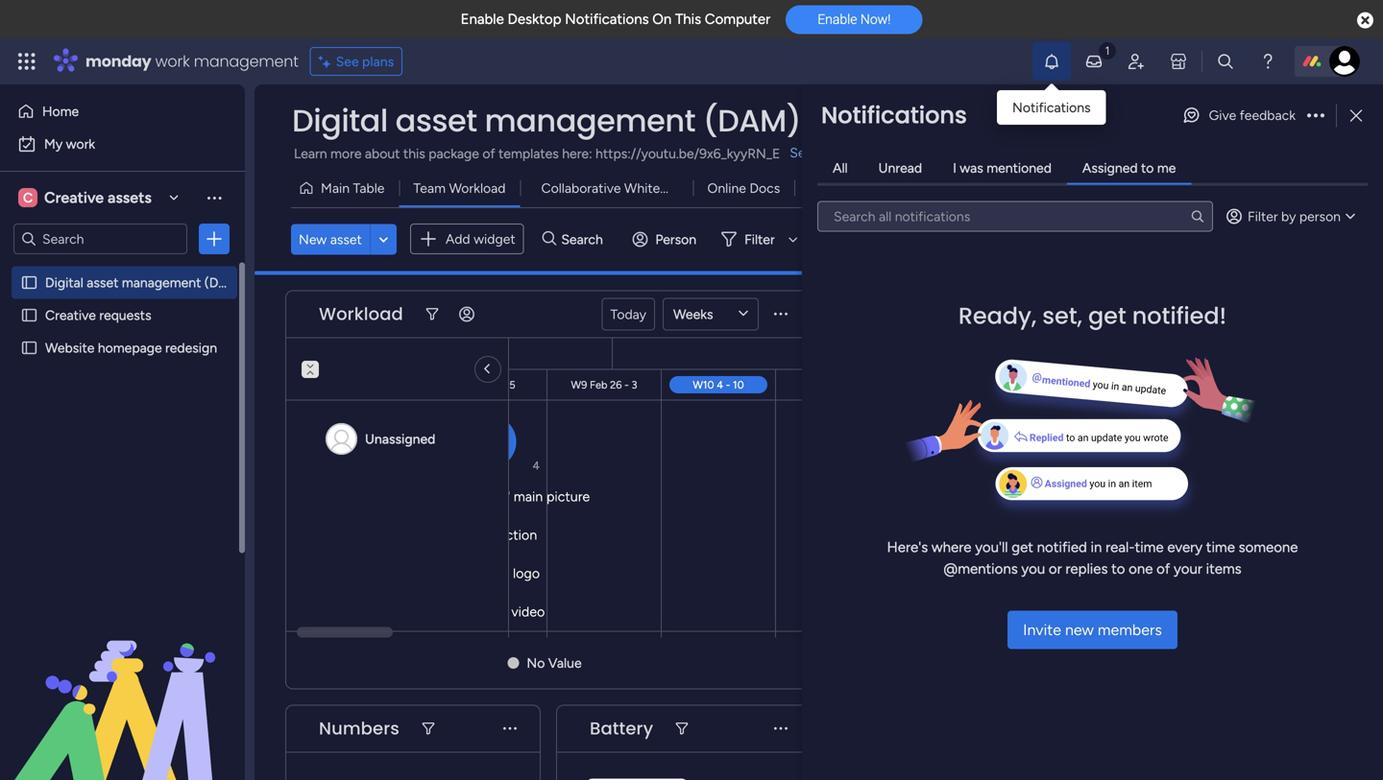Task type: vqa. For each thing, say whether or not it's contained in the screenshot.
Date Column
no



Task type: describe. For each thing, give the bounding box(es) containing it.
see more link
[[788, 143, 849, 162]]

search image
[[1190, 209, 1205, 224]]

weeks
[[673, 306, 713, 323]]

select product image
[[17, 52, 36, 71]]

public board image for creative requests
[[20, 306, 38, 325]]

add widget button
[[410, 224, 524, 255]]

creative for creative assets
[[44, 189, 104, 207]]

Search field
[[556, 226, 614, 253]]

me
[[1157, 160, 1176, 176]]

arrow down image
[[781, 228, 805, 251]]

templates
[[499, 146, 559, 162]]

angle down image
[[379, 232, 388, 247]]

where
[[932, 539, 971, 557]]

0 horizontal spatial 4
[[533, 459, 540, 473]]

files view
[[809, 180, 869, 196]]

1 horizontal spatial get
[[1088, 300, 1126, 332]]

to inside here's where you'll get notified in real-time every time someone @mentions you or replies to one of your items
[[1111, 561, 1125, 578]]

john smith image
[[1329, 46, 1360, 77]]

enable now! button
[[786, 5, 922, 34]]

10
[[733, 379, 744, 392]]

enable for enable desktop notifications on this computer
[[461, 11, 504, 28]]

of inside here's where you'll get notified in real-time every time someone @mentions you or replies to one of your items
[[1156, 561, 1170, 578]]

1 vertical spatial management
[[485, 99, 695, 142]]

Workload field
[[314, 302, 408, 327]]

c
[[23, 190, 33, 206]]

0 vertical spatial asset
[[395, 99, 477, 142]]

1 time from the left
[[1135, 539, 1164, 557]]

learn more about this package of templates here: https://youtu.be/9x6_kyyrn_e see more
[[294, 145, 847, 162]]

Battery field
[[585, 717, 658, 742]]

3
[[631, 379, 637, 392]]

filter button
[[714, 224, 805, 255]]

every
[[1167, 539, 1203, 557]]

list box containing digital asset management (dam)
[[0, 263, 245, 624]]

w8   19 - 25
[[464, 379, 515, 392]]

0 vertical spatial management
[[194, 50, 298, 72]]

26
[[610, 379, 622, 392]]

enable for enable now!
[[817, 11, 857, 27]]

feb
[[590, 379, 607, 392]]

invite new members
[[1023, 621, 1162, 640]]

v2 search image
[[542, 229, 556, 250]]

one
[[1129, 561, 1153, 578]]

was
[[960, 160, 983, 176]]

new asset button
[[291, 224, 370, 255]]

members
[[1098, 621, 1162, 640]]

now!
[[860, 11, 891, 27]]

set,
[[1042, 300, 1082, 332]]

notified
[[1037, 539, 1087, 557]]

w8
[[464, 379, 481, 392]]

today
[[610, 306, 646, 323]]

online
[[707, 180, 746, 196]]

main
[[321, 180, 350, 196]]

requests
[[99, 307, 151, 324]]

Digital asset management (DAM) field
[[287, 99, 806, 142]]

person
[[1299, 208, 1341, 225]]

unassigned
[[365, 431, 435, 448]]

work for my
[[66, 136, 95, 152]]

or
[[1049, 561, 1062, 578]]

workspace image
[[18, 187, 37, 208]]

give
[[1209, 107, 1236, 123]]

see plans button
[[310, 47, 403, 76]]

home
[[42, 103, 79, 120]]

creative requests
[[45, 307, 151, 324]]

workload inside field
[[319, 302, 403, 327]]

options image
[[205, 230, 224, 249]]

https://youtu.be/9x6_kyyrn_e
[[596, 146, 780, 162]]

home link
[[12, 96, 233, 127]]

files view button
[[795, 173, 884, 204]]

board activity image
[[1181, 109, 1204, 133]]

learn
[[294, 146, 327, 162]]

25
[[503, 379, 515, 392]]

1 horizontal spatial digital asset management (dam)
[[292, 99, 801, 142]]

public board image for digital asset management (dam)
[[20, 274, 38, 292]]

give feedback
[[1209, 107, 1296, 123]]

none search field inside dialog
[[817, 201, 1213, 232]]

add
[[445, 231, 470, 247]]

in
[[1091, 539, 1102, 557]]

here's where you'll get notified in real-time every time someone @mentions you or replies to one of your items
[[887, 539, 1298, 578]]

invite / 1 button
[[1221, 106, 1316, 136]]

invite / 1
[[1256, 113, 1307, 129]]

all
[[833, 160, 848, 176]]

add view image
[[895, 181, 903, 195]]

my work option
[[12, 129, 233, 159]]

0 horizontal spatial digital
[[45, 275, 83, 291]]

public board image
[[20, 339, 38, 357]]

Numbers field
[[314, 717, 404, 742]]

workspace selection element
[[18, 186, 154, 209]]

creative for creative requests
[[45, 307, 96, 324]]

new
[[299, 231, 327, 248]]

monday
[[85, 50, 151, 72]]

of inside learn more about this package of templates here: https://youtu.be/9x6_kyyrn_e see more
[[482, 146, 495, 162]]

person button
[[625, 224, 708, 255]]

this
[[675, 11, 701, 28]]

(dam) inside list box
[[204, 275, 244, 291]]

integrate
[[1024, 180, 1079, 196]]

2 horizontal spatial notifications
[[1012, 99, 1091, 116]]

here's
[[887, 539, 928, 557]]

integrate button
[[991, 168, 1177, 208]]

options image
[[1307, 110, 1324, 121]]

widget
[[474, 231, 515, 247]]

collaborative
[[541, 180, 621, 196]]

v2 collapse up image
[[302, 368, 319, 380]]

new
[[1065, 621, 1094, 640]]

by
[[1281, 208, 1296, 225]]

items
[[1206, 561, 1241, 578]]

real-
[[1106, 539, 1135, 557]]

management inside list box
[[122, 275, 201, 291]]

invite for invite / 1
[[1256, 113, 1290, 129]]

value
[[548, 655, 582, 672]]

automate / 2
[[1219, 180, 1298, 196]]

0 horizontal spatial notifications
[[565, 11, 649, 28]]

no value
[[527, 655, 582, 672]]

computer
[[705, 11, 770, 28]]

- for w8   19 - 25
[[496, 379, 501, 392]]

assets
[[108, 189, 152, 207]]

invite for invite new members
[[1023, 621, 1061, 640]]

lottie animation image
[[0, 587, 245, 781]]

numbers
[[319, 717, 399, 741]]

search everything image
[[1216, 52, 1235, 71]]

invite new members button
[[1008, 611, 1177, 650]]

no
[[527, 655, 545, 672]]

workload inside button
[[449, 180, 506, 196]]

dapulse close image
[[1357, 11, 1373, 31]]

ready, set, get notified!
[[958, 300, 1227, 332]]

1
[[1302, 113, 1307, 129]]

i
[[953, 160, 956, 176]]

19
[[483, 379, 494, 392]]

see plans
[[336, 53, 394, 70]]



Task type: locate. For each thing, give the bounding box(es) containing it.
collaborative whiteboard
[[541, 180, 695, 196]]

your
[[1174, 561, 1202, 578]]

more dots image for battery
[[774, 722, 788, 736]]

creative assets
[[44, 189, 152, 207]]

1 image
[[1099, 39, 1116, 61]]

0 horizontal spatial digital asset management (dam)
[[45, 275, 244, 291]]

0 horizontal spatial work
[[66, 136, 95, 152]]

(dam) up online docs button
[[703, 99, 801, 142]]

help image
[[1258, 52, 1277, 71]]

0 horizontal spatial time
[[1135, 539, 1164, 557]]

2 vertical spatial management
[[122, 275, 201, 291]]

more dots image
[[774, 308, 788, 322], [503, 722, 517, 736], [774, 722, 788, 736]]

asset up creative requests
[[87, 275, 118, 291]]

- right '19'
[[496, 379, 501, 392]]

list box
[[0, 263, 245, 624]]

enable left desktop
[[461, 11, 504, 28]]

0 vertical spatial 4
[[717, 379, 723, 392]]

0 vertical spatial workload
[[449, 180, 506, 196]]

filter inside button
[[1248, 208, 1278, 225]]

/ for 2
[[1282, 180, 1288, 196]]

workload down the 'package'
[[449, 180, 506, 196]]

update feed image
[[1084, 52, 1104, 71]]

digital up creative requests
[[45, 275, 83, 291]]

1 horizontal spatial to
[[1141, 160, 1154, 176]]

creative inside list box
[[45, 307, 96, 324]]

- for w10   4 - 10
[[726, 379, 730, 392]]

on
[[652, 11, 672, 28]]

person
[[655, 231, 696, 248]]

0 horizontal spatial (dam)
[[204, 275, 244, 291]]

show board description image
[[814, 111, 838, 131]]

team
[[413, 180, 446, 196]]

1 horizontal spatial notifications
[[821, 99, 967, 131]]

1 vertical spatial (dam)
[[204, 275, 244, 291]]

more
[[816, 145, 847, 161]]

digital asset management (dam) up the requests
[[45, 275, 244, 291]]

digital
[[292, 99, 388, 142], [45, 275, 83, 291]]

2 vertical spatial asset
[[87, 275, 118, 291]]

main table
[[321, 180, 385, 196]]

3 - from the left
[[726, 379, 730, 392]]

0 vertical spatial filter
[[1248, 208, 1278, 225]]

feedback
[[1240, 107, 1296, 123]]

you
[[1021, 561, 1045, 578]]

package
[[429, 146, 479, 162]]

someone
[[1239, 539, 1298, 557]]

1 horizontal spatial time
[[1206, 539, 1235, 557]]

0 vertical spatial of
[[482, 146, 495, 162]]

1 horizontal spatial /
[[1293, 113, 1298, 129]]

plans
[[362, 53, 394, 70]]

/ inside button
[[1293, 113, 1298, 129]]

2 - from the left
[[624, 379, 629, 392]]

0 horizontal spatial get
[[1012, 539, 1033, 557]]

angle right image
[[486, 361, 490, 378]]

give feedback button
[[1174, 100, 1303, 131]]

filter for filter
[[744, 231, 775, 248]]

- left 3
[[624, 379, 629, 392]]

1 horizontal spatial see
[[790, 145, 813, 161]]

add to favorites image
[[847, 111, 866, 130]]

1 vertical spatial filter
[[744, 231, 775, 248]]

2 public board image from the top
[[20, 306, 38, 325]]

files
[[809, 180, 836, 196]]

digital asset management (dam)
[[292, 99, 801, 142], [45, 275, 244, 291]]

1 vertical spatial invite
[[1023, 621, 1061, 640]]

notifications left on
[[565, 11, 649, 28]]

today button
[[602, 298, 655, 331]]

work for monday
[[155, 50, 190, 72]]

1 vertical spatial 4
[[533, 459, 540, 473]]

Search in workspace field
[[40, 228, 160, 250]]

0 horizontal spatial enable
[[461, 11, 504, 28]]

this
[[403, 146, 425, 162]]

2 horizontal spatial asset
[[395, 99, 477, 142]]

creative right c
[[44, 189, 104, 207]]

about
[[365, 146, 400, 162]]

-
[[496, 379, 501, 392], [624, 379, 629, 392], [726, 379, 730, 392]]

/ for 1
[[1293, 113, 1298, 129]]

to down real-
[[1111, 561, 1125, 578]]

lottie animation element
[[0, 587, 245, 781]]

dialog containing notifications
[[802, 85, 1383, 781]]

0 vertical spatial invite
[[1256, 113, 1290, 129]]

0 horizontal spatial workload
[[319, 302, 403, 327]]

public board image
[[20, 274, 38, 292], [20, 306, 38, 325]]

monday marketplace image
[[1169, 52, 1188, 71]]

filter by person
[[1248, 208, 1341, 225]]

enable
[[461, 11, 504, 28], [817, 11, 857, 27]]

notifications inside dialog
[[821, 99, 967, 131]]

unread
[[878, 160, 922, 176]]

1 - from the left
[[496, 379, 501, 392]]

website
[[45, 340, 94, 356]]

2
[[1291, 180, 1298, 196]]

i was mentioned
[[953, 160, 1052, 176]]

notified!
[[1132, 300, 1227, 332]]

1 vertical spatial asset
[[330, 231, 362, 248]]

1 horizontal spatial work
[[155, 50, 190, 72]]

1 vertical spatial creative
[[45, 307, 96, 324]]

0 horizontal spatial of
[[482, 146, 495, 162]]

table
[[353, 180, 385, 196]]

1 vertical spatial workload
[[319, 302, 403, 327]]

2 time from the left
[[1206, 539, 1235, 557]]

invite left new
[[1023, 621, 1061, 640]]

filter
[[1248, 208, 1278, 225], [744, 231, 775, 248]]

1 horizontal spatial filter
[[1248, 208, 1278, 225]]

0 vertical spatial see
[[336, 53, 359, 70]]

monday work management
[[85, 50, 298, 72]]

0 vertical spatial creative
[[44, 189, 104, 207]]

online docs button
[[693, 173, 795, 204]]

website homepage redesign
[[45, 340, 217, 356]]

more dots image for numbers
[[503, 722, 517, 736]]

desktop
[[508, 11, 561, 28]]

work right my
[[66, 136, 95, 152]]

1 horizontal spatial asset
[[330, 231, 362, 248]]

asset right new
[[330, 231, 362, 248]]

team workload
[[413, 180, 506, 196]]

filter for filter by person
[[1248, 208, 1278, 225]]

invite inside dialog
[[1023, 621, 1061, 640]]

1 horizontal spatial digital
[[292, 99, 388, 142]]

1 enable from the left
[[461, 11, 504, 28]]

dialog
[[802, 85, 1383, 781]]

v2 collapse down image
[[302, 354, 319, 367]]

0 vertical spatial to
[[1141, 160, 1154, 176]]

0 horizontal spatial to
[[1111, 561, 1125, 578]]

None search field
[[817, 201, 1213, 232]]

of right the 'package'
[[482, 146, 495, 162]]

time up items
[[1206, 539, 1235, 557]]

0 vertical spatial /
[[1293, 113, 1298, 129]]

/ left 1
[[1293, 113, 1298, 129]]

1 horizontal spatial invite
[[1256, 113, 1290, 129]]

collapse board header image
[[1334, 181, 1349, 196]]

here:
[[562, 146, 592, 162]]

get up you
[[1012, 539, 1033, 557]]

1 vertical spatial of
[[1156, 561, 1170, 578]]

invite
[[1256, 113, 1290, 129], [1023, 621, 1061, 640]]

workload down angle down icon
[[319, 302, 403, 327]]

work inside option
[[66, 136, 95, 152]]

2 enable from the left
[[817, 11, 857, 27]]

0 horizontal spatial see
[[336, 53, 359, 70]]

0 horizontal spatial /
[[1282, 180, 1288, 196]]

asset inside new asset button
[[330, 231, 362, 248]]

filter by person button
[[1217, 201, 1368, 232]]

1 vertical spatial get
[[1012, 539, 1033, 557]]

more
[[330, 146, 362, 162]]

0 vertical spatial (dam)
[[703, 99, 801, 142]]

invite members image
[[1127, 52, 1146, 71]]

w9
[[571, 379, 587, 392]]

w10   4 - 10
[[693, 379, 744, 392]]

ready,
[[958, 300, 1036, 332]]

notifications image
[[1042, 52, 1061, 71]]

creative
[[44, 189, 104, 207], [45, 307, 96, 324]]

notifications down notifications icon at the top of the page
[[1012, 99, 1091, 116]]

time up one
[[1135, 539, 1164, 557]]

battery
[[590, 717, 653, 741]]

filter left by in the top of the page
[[1248, 208, 1278, 225]]

/
[[1293, 113, 1298, 129], [1282, 180, 1288, 196]]

see inside learn more about this package of templates here: https://youtu.be/9x6_kyyrn_e see more
[[790, 145, 813, 161]]

digital asset management (dam) inside list box
[[45, 275, 244, 291]]

0 horizontal spatial -
[[496, 379, 501, 392]]

@mentions
[[943, 561, 1018, 578]]

my work
[[44, 136, 95, 152]]

get right set,
[[1088, 300, 1126, 332]]

1 vertical spatial digital asset management (dam)
[[45, 275, 244, 291]]

of right one
[[1156, 561, 1170, 578]]

to
[[1141, 160, 1154, 176], [1111, 561, 1125, 578]]

(dam) down options icon
[[204, 275, 244, 291]]

homepage
[[98, 340, 162, 356]]

1 horizontal spatial enable
[[817, 11, 857, 27]]

1 horizontal spatial 4
[[717, 379, 723, 392]]

docs
[[750, 180, 780, 196]]

0 vertical spatial get
[[1088, 300, 1126, 332]]

/ left 2
[[1282, 180, 1288, 196]]

1 vertical spatial /
[[1282, 180, 1288, 196]]

workspace options image
[[205, 188, 224, 207]]

enable desktop notifications on this computer
[[461, 11, 770, 28]]

w10
[[693, 379, 714, 392]]

creative up the website
[[45, 307, 96, 324]]

1 vertical spatial digital
[[45, 275, 83, 291]]

team workload button
[[399, 173, 520, 204]]

1 horizontal spatial (dam)
[[703, 99, 801, 142]]

home option
[[12, 96, 233, 127]]

2 horizontal spatial -
[[726, 379, 730, 392]]

1 public board image from the top
[[20, 274, 38, 292]]

enable left "now!"
[[817, 11, 857, 27]]

- left 10
[[726, 379, 730, 392]]

0 horizontal spatial invite
[[1023, 621, 1061, 640]]

1 horizontal spatial workload
[[449, 180, 506, 196]]

notifications up unread
[[821, 99, 967, 131]]

to left me on the top of page
[[1141, 160, 1154, 176]]

1 horizontal spatial -
[[624, 379, 629, 392]]

0 horizontal spatial filter
[[744, 231, 775, 248]]

0 horizontal spatial asset
[[87, 275, 118, 291]]

get inside here's where you'll get notified in real-time every time someone @mentions you or replies to one of your items
[[1012, 539, 1033, 557]]

0 vertical spatial work
[[155, 50, 190, 72]]

1 vertical spatial to
[[1111, 561, 1125, 578]]

Search all notifications search field
[[817, 201, 1213, 232]]

my work link
[[12, 129, 233, 159]]

0 vertical spatial public board image
[[20, 274, 38, 292]]

collaborative whiteboard button
[[520, 173, 695, 204]]

1 vertical spatial public board image
[[20, 306, 38, 325]]

work right "monday"
[[155, 50, 190, 72]]

enable inside button
[[817, 11, 857, 27]]

creative inside workspace selection element
[[44, 189, 104, 207]]

1 vertical spatial see
[[790, 145, 813, 161]]

0 vertical spatial digital
[[292, 99, 388, 142]]

1 vertical spatial work
[[66, 136, 95, 152]]

you'll
[[975, 539, 1008, 557]]

digital up the more
[[292, 99, 388, 142]]

0 vertical spatial digital asset management (dam)
[[292, 99, 801, 142]]

1 horizontal spatial of
[[1156, 561, 1170, 578]]

automate
[[1219, 180, 1279, 196]]

see left plans on the top
[[336, 53, 359, 70]]

work
[[155, 50, 190, 72], [66, 136, 95, 152]]

whiteboard
[[624, 180, 695, 196]]

view
[[839, 180, 869, 196]]

see inside button
[[336, 53, 359, 70]]

invite left 1
[[1256, 113, 1290, 129]]

filter left arrow down image
[[744, 231, 775, 248]]

main table button
[[291, 173, 399, 204]]

see left more
[[790, 145, 813, 161]]

digital asset management (dam) up templates
[[292, 99, 801, 142]]

4
[[717, 379, 723, 392], [533, 459, 540, 473]]

asset up the 'package'
[[395, 99, 477, 142]]

option
[[0, 266, 245, 269]]

filter inside popup button
[[744, 231, 775, 248]]

see
[[336, 53, 359, 70], [790, 145, 813, 161]]



